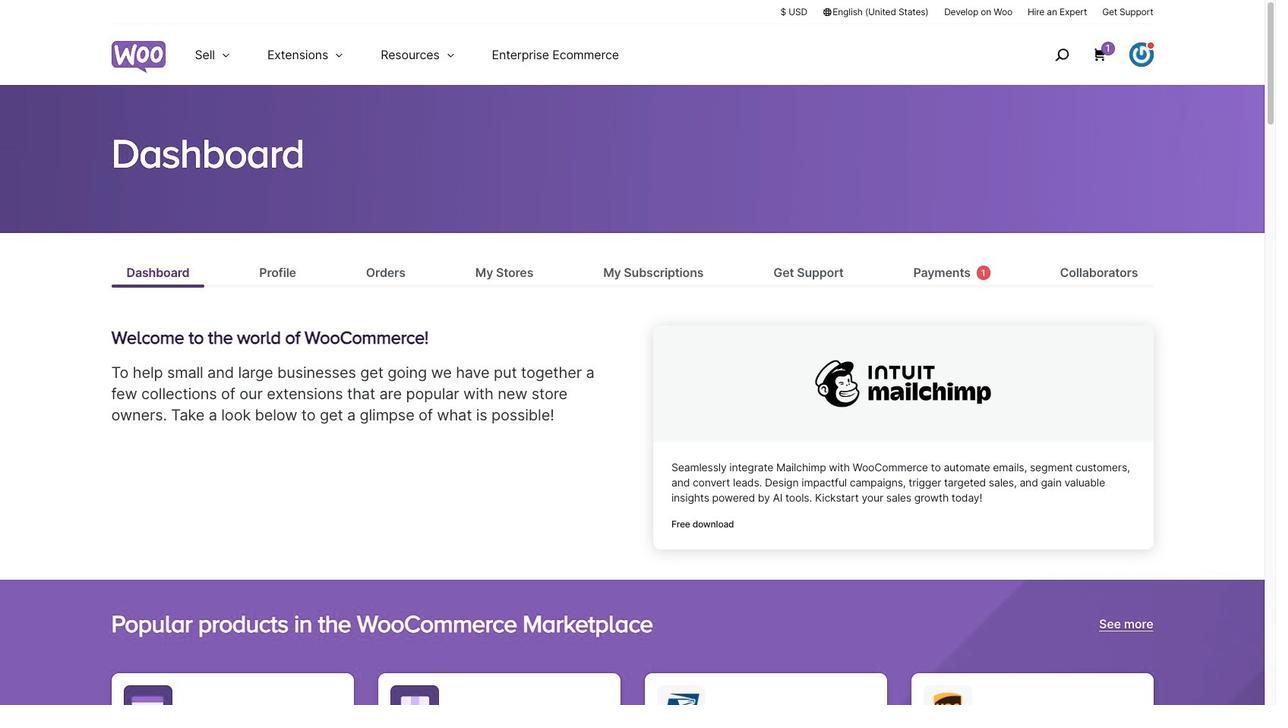 Task type: locate. For each thing, give the bounding box(es) containing it.
open account menu image
[[1130, 43, 1154, 67]]



Task type: describe. For each thing, give the bounding box(es) containing it.
search image
[[1050, 43, 1074, 67]]

service navigation menu element
[[1023, 30, 1154, 79]]



Task type: vqa. For each thing, say whether or not it's contained in the screenshot.
Search Field
no



